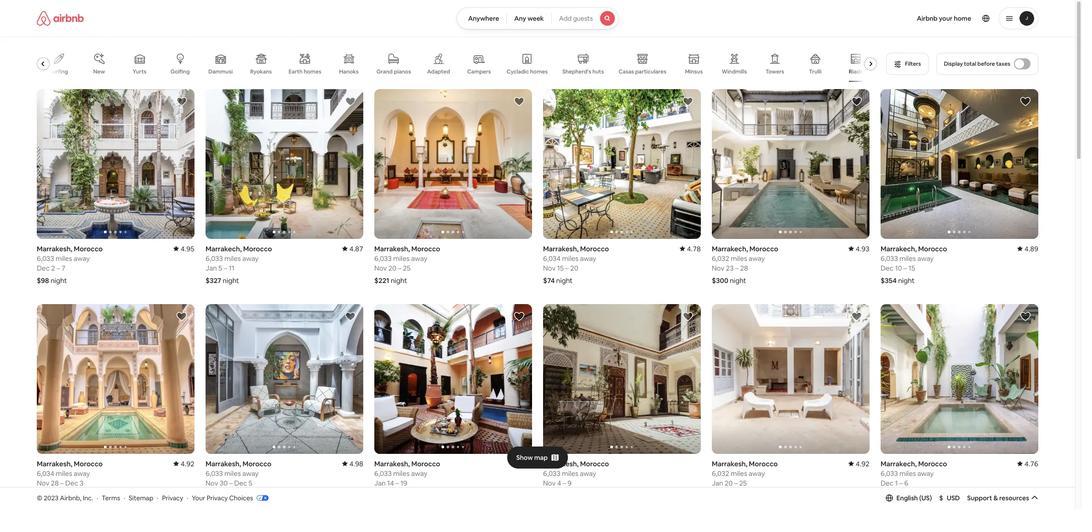 Task type: vqa. For each thing, say whether or not it's contained in the screenshot.
21
no



Task type: locate. For each thing, give the bounding box(es) containing it.
1 15 from the left
[[557, 264, 564, 273]]

morocco inside marrakesh, morocco 6,033 miles away nov 30 – dec 5 $361 night
[[243, 460, 272, 469]]

1 horizontal spatial 6,034
[[543, 254, 561, 263]]

0 horizontal spatial 28
[[51, 479, 59, 488]]

miles inside marrakesh, morocco 6,034 miles away nov 15 – 20 $74 night
[[562, 254, 579, 263]]

marrakesh, for marrakesh, morocco 6,033 miles away nov 20 – 25 $221 night
[[374, 245, 410, 253]]

– inside marrakesh, morocco 6,033 miles away nov 20 – 25 $221 night
[[398, 264, 402, 273]]

morocco for marrakesh, morocco 6,033 miles away jan 14 – 19
[[412, 460, 440, 469]]

homes right the cycladic
[[530, 68, 548, 75]]

6,034 inside marrakesh, morocco 6,034 miles away nov 28 – dec 3 $618 night
[[37, 470, 54, 478]]

0 vertical spatial 6,032
[[712, 254, 729, 263]]

2 horizontal spatial 20
[[725, 479, 733, 488]]

1 horizontal spatial 5
[[249, 479, 252, 488]]

6,033 inside marrakech, morocco 6,033 miles away dec 1 – 6 $303 night
[[881, 470, 898, 478]]

nov
[[374, 264, 387, 273], [543, 264, 556, 273], [712, 264, 725, 273], [37, 479, 49, 488], [206, 479, 218, 488], [543, 479, 556, 488]]

privacy link
[[162, 494, 183, 503]]

night inside marrakesh, morocco 6,033 miles away dec 2 – 7 $98 night
[[51, 276, 67, 285]]

nov inside marrakech, morocco 6,032 miles away nov 23 – 28 $300 night
[[712, 264, 725, 273]]

0 horizontal spatial 4.87 out of 5 average rating image
[[342, 245, 363, 253]]

dec inside marrakech, morocco 6,033 miles away dec 1 – 6 $303 night
[[881, 479, 894, 488]]

0 horizontal spatial 15
[[557, 264, 564, 273]]

nov inside marrakesh, morocco 6,033 miles away nov 30 – dec 5 $361 night
[[206, 479, 218, 488]]

6,033 up 2
[[37, 254, 54, 263]]

1
[[895, 479, 898, 488]]

marrakesh, inside marrakesh, morocco 6,033 miles away nov 20 – 25 $221 night
[[374, 245, 410, 253]]

miles
[[56, 254, 72, 263], [224, 254, 241, 263], [393, 254, 410, 263], [562, 254, 579, 263], [731, 254, 747, 263], [900, 254, 916, 263], [56, 470, 72, 478], [224, 470, 241, 478], [393, 470, 410, 478], [562, 470, 579, 478], [731, 470, 747, 478], [900, 470, 916, 478]]

airbnb your home
[[917, 14, 972, 23]]

1 vertical spatial 6,032
[[712, 470, 729, 478]]

nov left 23
[[712, 264, 725, 273]]

4.87 out of 5 average rating image
[[342, 245, 363, 253], [511, 460, 532, 469]]

marrakesh, inside marrakesh, morocco 6,032 miles away jan 20 – 25
[[712, 460, 748, 469]]

miles inside 'marrakesh, morocco 6,033 miles away nov 4 – 9'
[[562, 470, 579, 478]]

jan inside marrakesh, morocco 6,033 miles away jan 14 – 19
[[374, 479, 386, 488]]

miles for marrakesh, morocco 6,034 miles away nov 28 – dec 3 $618 night
[[56, 470, 72, 478]]

away inside marrakech, morocco 6,033 miles away dec 1 – 6 $303 night
[[918, 470, 934, 478]]

morocco inside marrakech, morocco 6,033 miles away jan 5 – 11 $327 night
[[243, 245, 272, 253]]

1 · from the left
[[97, 494, 98, 503]]

away inside marrakesh, morocco 6,033 miles away jan 14 – 19
[[411, 470, 428, 478]]

1 homes from the left
[[304, 68, 321, 75]]

marrakesh, morocco 6,033 miles away dec 2 – 7 $98 night
[[37, 245, 103, 285]]

hanoks
[[339, 68, 359, 75]]

30
[[220, 479, 228, 488]]

choices
[[229, 494, 253, 503]]

jan inside marrakech, morocco 6,033 miles away jan 5 – 11 $327 night
[[206, 264, 217, 273]]

marrakesh, inside marrakesh, morocco 6,033 miles away jan 14 – 19
[[374, 460, 410, 469]]

– inside marrakech, morocco 6,033 miles away dec 10 – 15 $354 night
[[904, 264, 907, 273]]

6,034 for 15
[[543, 254, 561, 263]]

night down 23
[[730, 276, 746, 285]]

shepherd's
[[563, 68, 591, 75]]

add to wishlist: marrakech, morocco image down hanoks
[[345, 96, 356, 107]]

group for dec 1 – 6
[[881, 304, 1039, 454]]

night right $221
[[391, 276, 407, 285]]

night down 11
[[223, 276, 239, 285]]

4 · from the left
[[187, 494, 188, 503]]

add to wishlist: marrakesh, morocco image
[[514, 96, 525, 107], [176, 311, 187, 322], [514, 311, 525, 322], [683, 311, 694, 322], [852, 311, 863, 322]]

1 horizontal spatial 4.87
[[518, 460, 532, 469]]

28 up 2023
[[51, 479, 59, 488]]

dec left 10 at right bottom
[[881, 264, 894, 273]]

ryokans
[[250, 68, 272, 75]]

·
[[97, 494, 98, 503], [124, 494, 125, 503], [157, 494, 158, 503], [187, 494, 188, 503]]

nov up $74
[[543, 264, 556, 273]]

2 add to wishlist: marrakech, morocco image from the top
[[1020, 311, 1031, 322]]

group for nov 20 – 25
[[374, 89, 532, 239]]

marrakech,
[[206, 245, 242, 253], [712, 245, 748, 253], [881, 245, 917, 253], [881, 460, 917, 469]]

miles inside marrakech, morocco 6,032 miles away nov 23 – 28 $300 night
[[731, 254, 747, 263]]

4.95
[[181, 245, 195, 253]]

display total before taxes
[[944, 60, 1011, 68]]

$221
[[374, 276, 389, 285]]

0 vertical spatial add to wishlist: marrakech, morocco image
[[1020, 96, 1031, 107]]

6,033 up 10 at right bottom
[[881, 254, 898, 263]]

25 inside marrakesh, morocco 6,033 miles away nov 20 – 25 $221 night
[[403, 264, 411, 273]]

6,033 up 14 on the left bottom
[[374, 470, 392, 478]]

dec
[[37, 264, 50, 273], [881, 264, 894, 273], [65, 479, 78, 488], [234, 479, 247, 488], [881, 479, 894, 488]]

add
[[559, 14, 572, 23]]

night
[[51, 276, 67, 285], [223, 276, 239, 285], [391, 276, 407, 285], [556, 276, 573, 285], [730, 276, 746, 285], [899, 276, 915, 285], [53, 492, 70, 500], [222, 492, 239, 500], [899, 492, 915, 500]]

$
[[940, 494, 943, 503]]

4.78 out of 5 average rating image
[[680, 245, 701, 253]]

airbnb,
[[60, 494, 81, 503]]

night inside marrakech, morocco 6,032 miles away nov 23 – 28 $300 night
[[730, 276, 746, 285]]

dec left 2
[[37, 264, 50, 273]]

1 add to wishlist: marrakech, morocco image from the left
[[345, 96, 356, 107]]

4.92 for 4.92 out of 5 average rating icon
[[181, 460, 195, 469]]

1 horizontal spatial jan
[[374, 479, 386, 488]]

· left privacy link
[[157, 494, 158, 503]]

group for jan 14 – 19
[[374, 304, 532, 454]]

4.98 out of 5 average rating image
[[342, 460, 363, 469]]

dec left 1
[[881, 479, 894, 488]]

6,032
[[712, 254, 729, 263], [712, 470, 729, 478]]

0 horizontal spatial 4.87
[[350, 245, 363, 253]]

4.89 out of 5 average rating image
[[1017, 245, 1039, 253]]

morocco for marrakech, morocco 6,033 miles away jan 5 – 11 $327 night
[[243, 245, 272, 253]]

0 vertical spatial 28
[[740, 264, 748, 273]]

0 horizontal spatial 6,034
[[37, 470, 54, 478]]

marrakesh, morocco 6,033 miles away nov 4 – 9
[[543, 460, 609, 488]]

1 horizontal spatial 20
[[570, 264, 579, 273]]

add to wishlist: marrakesh, morocco image for 4.78
[[683, 96, 694, 107]]

6,033 up $221
[[374, 254, 392, 263]]

miles inside marrakech, morocco 6,033 miles away dec 10 – 15 $354 night
[[900, 254, 916, 263]]

add to wishlist: marrakech, morocco image down riads
[[852, 96, 863, 107]]

· right terms link
[[124, 494, 125, 503]]

airbnb your home link
[[912, 9, 977, 28]]

25 for nov 20 – 25
[[403, 264, 411, 273]]

nov left '30'
[[206, 479, 218, 488]]

profile element
[[630, 0, 1039, 37]]

pianos
[[394, 68, 411, 75]]

night down 6 on the right of page
[[899, 492, 915, 500]]

6,033 up $327
[[206, 254, 223, 263]]

0 vertical spatial 25
[[403, 264, 411, 273]]

4.93
[[856, 245, 870, 253]]

$98
[[37, 276, 49, 285]]

dec up choices
[[234, 479, 247, 488]]

6,033 inside marrakesh, morocco 6,033 miles away nov 20 – 25 $221 night
[[374, 254, 392, 263]]

cycladic homes
[[507, 68, 548, 75]]

6,032 inside marrakesh, morocco 6,032 miles away jan 20 – 25
[[712, 470, 729, 478]]

11
[[229, 264, 234, 273]]

terms link
[[102, 494, 120, 503]]

28 inside marrakesh, morocco 6,034 miles away nov 28 – dec 3 $618 night
[[51, 479, 59, 488]]

morocco inside marrakesh, morocco 6,033 miles away dec 2 – 7 $98 night
[[74, 245, 103, 253]]

privacy left your
[[162, 494, 183, 503]]

nov for 20
[[374, 264, 387, 273]]

6,033 up 1
[[881, 470, 898, 478]]

6,033 inside marrakech, morocco 6,033 miles away jan 5 – 11 $327 night
[[206, 254, 223, 263]]

6,033 for 30
[[206, 470, 223, 478]]

morocco inside marrakesh, morocco 6,033 miles away nov 20 – 25 $221 night
[[412, 245, 440, 253]]

morocco inside marrakech, morocco 6,032 miles away nov 23 – 28 $300 night
[[750, 245, 779, 253]]

6,033 up '30'
[[206, 470, 223, 478]]

6,032 for nov
[[712, 254, 729, 263]]

marrakesh, inside marrakesh, morocco 6,034 miles away nov 28 – dec 3 $618 night
[[37, 460, 72, 469]]

miles inside marrakech, morocco 6,033 miles away dec 1 – 6 $303 night
[[900, 470, 916, 478]]

2 6,032 from the top
[[712, 470, 729, 478]]

away inside marrakesh, morocco 6,033 miles away dec 2 – 7 $98 night
[[74, 254, 90, 263]]

morocco inside marrakesh, morocco 6,032 miles away jan 20 – 25
[[749, 460, 778, 469]]

group containing shepherd's huts
[[37, 46, 881, 82]]

display total before taxes button
[[936, 53, 1039, 75]]

marrakech, inside marrakech, morocco 6,033 miles away jan 5 – 11 $327 night
[[206, 245, 242, 253]]

homes for cycladic homes
[[530, 68, 548, 75]]

show
[[516, 454, 533, 462]]

miles for marrakech, morocco 6,033 miles away jan 5 – 11 $327 night
[[224, 254, 241, 263]]

airbnb
[[917, 14, 938, 23]]

1 horizontal spatial privacy
[[207, 494, 228, 503]]

4.76 out of 5 average rating image
[[1017, 460, 1039, 469]]

away
[[74, 254, 90, 263], [242, 254, 259, 263], [411, 254, 428, 263], [580, 254, 596, 263], [749, 254, 765, 263], [918, 254, 934, 263], [74, 470, 90, 478], [242, 470, 259, 478], [411, 470, 428, 478], [580, 470, 596, 478], [749, 470, 765, 478], [918, 470, 934, 478]]

0 horizontal spatial homes
[[304, 68, 321, 75]]

away for marrakech, morocco 6,033 miles away jan 5 – 11 $327 night
[[242, 254, 259, 263]]

25 inside marrakesh, morocco 6,032 miles away jan 20 – 25
[[739, 479, 747, 488]]

– inside marrakech, morocco 6,033 miles away jan 5 – 11 $327 night
[[224, 264, 227, 273]]

nov inside marrakesh, morocco 6,033 miles away nov 20 – 25 $221 night
[[374, 264, 387, 273]]

anywhere button
[[457, 7, 507, 29]]

6,034 up $618
[[37, 470, 54, 478]]

0 vertical spatial 6,034
[[543, 254, 561, 263]]

night right $618
[[53, 492, 70, 500]]

away for marrakesh, morocco 6,033 miles away nov 20 – 25 $221 night
[[411, 254, 428, 263]]

miles inside marrakesh, morocco 6,032 miles away jan 20 – 25
[[731, 470, 747, 478]]

1 horizontal spatial add to wishlist: marrakesh, morocco image
[[345, 311, 356, 322]]

25 for jan 20 – 25
[[739, 479, 747, 488]]

· left your
[[187, 494, 188, 503]]

6,033 inside 'marrakesh, morocco 6,033 miles away nov 4 – 9'
[[543, 470, 561, 478]]

casas particulares
[[619, 68, 667, 75]]

marrakech, up 23
[[712, 245, 748, 253]]

marrakesh, morocco 6,032 miles away jan 20 – 25
[[712, 460, 778, 488]]

miles inside marrakesh, morocco 6,033 miles away dec 2 – 7 $98 night
[[56, 254, 72, 263]]

1 vertical spatial 28
[[51, 479, 59, 488]]

dec left 3
[[65, 479, 78, 488]]

night inside marrakech, morocco 6,033 miles away dec 10 – 15 $354 night
[[899, 276, 915, 285]]

1 horizontal spatial homes
[[530, 68, 548, 75]]

away inside marrakech, morocco 6,033 miles away dec 10 – 15 $354 night
[[918, 254, 934, 263]]

map
[[534, 454, 548, 462]]

4.92 out of 5 average rating image
[[849, 460, 870, 469]]

0 horizontal spatial jan
[[206, 264, 217, 273]]

$300
[[712, 276, 729, 285]]

night for dec 10 – 15
[[899, 276, 915, 285]]

6,033 up the 4
[[543, 470, 561, 478]]

0 vertical spatial 5
[[218, 264, 222, 273]]

dec inside marrakesh, morocco 6,033 miles away dec 2 – 7 $98 night
[[37, 264, 50, 273]]

0 horizontal spatial privacy
[[162, 494, 183, 503]]

– inside marrakesh, morocco 6,033 miles away nov 30 – dec 5 $361 night
[[229, 479, 233, 488]]

marrakesh, inside marrakesh, morocco 6,033 miles away nov 30 – dec 5 $361 night
[[206, 460, 241, 469]]

group for nov 15 – 20
[[543, 89, 701, 239]]

english (us)
[[897, 494, 932, 503]]

1 6,032 from the top
[[712, 254, 729, 263]]

20 inside marrakesh, morocco 6,033 miles away nov 20 – 25 $221 night
[[389, 264, 397, 273]]

28 right 23
[[740, 264, 748, 273]]

20 inside marrakesh, morocco 6,032 miles away jan 20 – 25
[[725, 479, 733, 488]]

– inside 'marrakesh, morocco 6,033 miles away nov 4 – 9'
[[563, 479, 566, 488]]

marrakech, up 10 at right bottom
[[881, 245, 917, 253]]

add to wishlist: marrakesh, morocco image
[[176, 96, 187, 107], [683, 96, 694, 107], [345, 311, 356, 322]]

2 horizontal spatial jan
[[712, 479, 723, 488]]

group
[[37, 46, 881, 82], [37, 89, 195, 239], [206, 89, 363, 239], [374, 89, 532, 239], [543, 89, 701, 239], [712, 89, 870, 239], [881, 89, 1039, 239], [37, 304, 195, 454], [206, 304, 363, 454], [374, 304, 532, 454], [543, 304, 701, 454], [712, 304, 870, 454], [881, 304, 1039, 454]]

– for marrakech, morocco 6,033 miles away dec 1 – 6 $303 night
[[900, 479, 903, 488]]

add to wishlist: marrakesh, morocco image for 4.98
[[345, 311, 356, 322]]

2 15 from the left
[[909, 264, 915, 273]]

0 horizontal spatial add to wishlist: marrakesh, morocco image
[[176, 96, 187, 107]]

5 up choices
[[249, 479, 252, 488]]

marrakech, inside marrakech, morocco 6,033 miles away dec 1 – 6 $303 night
[[881, 460, 917, 469]]

away inside marrakech, morocco 6,033 miles away jan 5 – 11 $327 night
[[242, 254, 259, 263]]

nov inside marrakesh, morocco 6,034 miles away nov 28 – dec 3 $618 night
[[37, 479, 49, 488]]

· right inc.
[[97, 494, 98, 503]]

add to wishlist: marrakech, morocco image for 4.93
[[852, 96, 863, 107]]

5 left 11
[[218, 264, 222, 273]]

1 horizontal spatial 15
[[909, 264, 915, 273]]

None search field
[[457, 7, 619, 29]]

dec inside marrakech, morocco 6,033 miles away dec 10 – 15 $354 night
[[881, 264, 894, 273]]

marrakesh,
[[37, 245, 72, 253], [374, 245, 410, 253], [543, 245, 579, 253], [37, 460, 72, 469], [206, 460, 241, 469], [374, 460, 410, 469], [543, 460, 579, 469], [712, 460, 748, 469]]

miles inside marrakesh, morocco 6,033 miles away jan 14 – 19
[[393, 470, 410, 478]]

night right $74
[[556, 276, 573, 285]]

0 horizontal spatial add to wishlist: marrakech, morocco image
[[345, 96, 356, 107]]

1 vertical spatial 6,034
[[37, 470, 54, 478]]

group for jan 20 – 25
[[712, 304, 870, 454]]

morocco inside marrakesh, morocco 6,034 miles away nov 28 – dec 3 $618 night
[[74, 460, 103, 469]]

add to wishlist: marrakech, morocco image for 4.76
[[1020, 311, 1031, 322]]

night down '30'
[[222, 492, 239, 500]]

6,032 for jan
[[712, 470, 729, 478]]

1 horizontal spatial 28
[[740, 264, 748, 273]]

2 homes from the left
[[530, 68, 548, 75]]

marrakesh, for marrakesh, morocco 6,033 miles away dec 2 – 7 $98 night
[[37, 245, 72, 253]]

1 vertical spatial 5
[[249, 479, 252, 488]]

away for marrakesh, morocco 6,032 miles away jan 20 – 25
[[749, 470, 765, 478]]

1 add to wishlist: marrakech, morocco image from the top
[[1020, 96, 1031, 107]]

$ usd
[[940, 494, 960, 503]]

20
[[389, 264, 397, 273], [570, 264, 579, 273], [725, 479, 733, 488]]

add to wishlist: marrakech, morocco image
[[345, 96, 356, 107], [852, 96, 863, 107]]

marrakech, morocco 6,032 miles away nov 23 – 28 $300 night
[[712, 245, 779, 285]]

– inside marrakesh, morocco 6,034 miles away nov 15 – 20 $74 night
[[566, 264, 569, 273]]

– for marrakesh, morocco 6,033 miles away jan 14 – 19
[[396, 479, 399, 488]]

nov left the 4
[[543, 479, 556, 488]]

privacy
[[162, 494, 183, 503], [207, 494, 228, 503]]

0 horizontal spatial 5
[[218, 264, 222, 273]]

none search field containing anywhere
[[457, 7, 619, 29]]

group for nov 28 – dec 3
[[37, 304, 195, 454]]

marrakech, up 1
[[881, 460, 917, 469]]

homes
[[304, 68, 321, 75], [530, 68, 548, 75]]

filters button
[[887, 53, 929, 75]]

group for jan 5 – 11
[[206, 89, 363, 239]]

night inside marrakech, morocco 6,033 miles away jan 5 – 11 $327 night
[[223, 276, 239, 285]]

your
[[939, 14, 953, 23]]

away inside marrakesh, morocco 6,034 miles away nov 15 – 20 $74 night
[[580, 254, 596, 263]]

1 horizontal spatial 4.92
[[856, 460, 870, 469]]

cycladic
[[507, 68, 529, 75]]

morocco inside marrakech, morocco 6,033 miles away dec 10 – 15 $354 night
[[919, 245, 947, 253]]

marrakech, for 5
[[206, 245, 242, 253]]

1 4.92 from the left
[[181, 460, 195, 469]]

– for marrakech, morocco 6,033 miles away dec 10 – 15 $354 night
[[904, 264, 907, 273]]

– inside marrakesh, morocco 6,032 miles away jan 20 – 25
[[734, 479, 738, 488]]

marrakech, inside marrakech, morocco 6,033 miles away dec 10 – 15 $354 night
[[881, 245, 917, 253]]

– for marrakesh, morocco 6,033 miles away nov 4 – 9
[[563, 479, 566, 488]]

morocco for marrakech, morocco 6,033 miles away dec 10 – 15 $354 night
[[919, 245, 947, 253]]

0 horizontal spatial 4.92
[[181, 460, 195, 469]]

marrakesh, inside marrakesh, morocco 6,033 miles away dec 2 – 7 $98 night
[[37, 245, 72, 253]]

6,033 inside marrakech, morocco 6,033 miles away dec 10 – 15 $354 night
[[881, 254, 898, 263]]

golfing
[[171, 68, 190, 75]]

nov for 23
[[712, 264, 725, 273]]

morocco inside marrakesh, morocco 6,034 miles away nov 15 – 20 $74 night
[[580, 245, 609, 253]]

nov up $618
[[37, 479, 49, 488]]

6,033 for 10
[[881, 254, 898, 263]]

add to wishlist: marrakesh, morocco image for 4.95
[[176, 96, 187, 107]]

morocco inside marrakesh, morocco 6,033 miles away jan 14 – 19
[[412, 460, 440, 469]]

marrakesh, inside marrakesh, morocco 6,034 miles away nov 15 – 20 $74 night
[[543, 245, 579, 253]]

6,033 for 5
[[206, 254, 223, 263]]

5 inside marrakech, morocco 6,033 miles away jan 5 – 11 $327 night
[[218, 264, 222, 273]]

add to wishlist: marrakech, morocco image
[[1020, 96, 1031, 107], [1020, 311, 1031, 322]]

marrakesh, morocco 6,033 miles away nov 30 – dec 5 $361 night
[[206, 460, 272, 500]]

1 horizontal spatial 25
[[739, 479, 747, 488]]

20 for marrakesh, morocco 6,032 miles away jan 20 – 25
[[725, 479, 733, 488]]

©
[[37, 494, 42, 503]]

homes for earth homes
[[304, 68, 321, 75]]

miles for marrakesh, morocco 6,033 miles away nov 30 – dec 5 $361 night
[[224, 470, 241, 478]]

morocco for marrakech, morocco 6,033 miles away dec 1 – 6 $303 night
[[919, 460, 947, 469]]

adapted
[[427, 68, 450, 75]]

morocco for marrakesh, morocco 6,033 miles away nov 20 – 25 $221 night
[[412, 245, 440, 253]]

nov for 4
[[543, 479, 556, 488]]

1 horizontal spatial 4.87 out of 5 average rating image
[[511, 460, 532, 469]]

19
[[401, 479, 407, 488]]

show map button
[[507, 447, 568, 469]]

away inside marrakesh, morocco 6,033 miles away nov 30 – dec 5 $361 night
[[242, 470, 259, 478]]

add to wishlist: marrakesh, morocco image for marrakesh, morocco 6,032 miles away jan 20 – 25
[[852, 311, 863, 322]]

6,034 up $74
[[543, 254, 561, 263]]

night down 7
[[51, 276, 67, 285]]

0 horizontal spatial 25
[[403, 264, 411, 273]]

nov inside 'marrakesh, morocco 6,033 miles away nov 4 – 9'
[[543, 479, 556, 488]]

20 for marrakesh, morocco 6,033 miles away nov 20 – 25 $221 night
[[389, 264, 397, 273]]

away for marrakesh, morocco 6,033 miles away jan 14 – 19
[[411, 470, 428, 478]]

4.93 out of 5 average rating image
[[849, 245, 870, 253]]

10
[[895, 264, 902, 273]]

6,034 inside marrakesh, morocco 6,034 miles away nov 15 – 20 $74 night
[[543, 254, 561, 263]]

night down 10 at right bottom
[[899, 276, 915, 285]]

marrakech, up 11
[[206, 245, 242, 253]]

6,032 inside marrakech, morocco 6,032 miles away nov 23 – 28 $300 night
[[712, 254, 729, 263]]

4.89
[[1025, 245, 1039, 253]]

your
[[192, 494, 205, 503]]

5
[[218, 264, 222, 273], [249, 479, 252, 488]]

jan inside marrakesh, morocco 6,032 miles away jan 20 – 25
[[712, 479, 723, 488]]

marrakech, for 1
[[881, 460, 917, 469]]

miles inside marrakech, morocco 6,033 miles away jan 5 – 11 $327 night
[[224, 254, 241, 263]]

marrakech, inside marrakech, morocco 6,032 miles away nov 23 – 28 $300 night
[[712, 245, 748, 253]]

2 4.92 from the left
[[856, 460, 870, 469]]

nov up $221
[[374, 264, 387, 273]]

6,033 inside marrakesh, morocco 6,033 miles away jan 14 – 19
[[374, 470, 392, 478]]

grand
[[377, 68, 393, 75]]

– for marrakesh, morocco 6,033 miles away nov 30 – dec 5 $361 night
[[229, 479, 233, 488]]

6,034
[[543, 254, 561, 263], [37, 470, 54, 478]]

night inside marrakesh, morocco 6,033 miles away nov 30 – dec 5 $361 night
[[222, 492, 239, 500]]

night inside marrakesh, morocco 6,034 miles away nov 15 – 20 $74 night
[[556, 276, 573, 285]]

homes right the earth
[[304, 68, 321, 75]]

1 vertical spatial add to wishlist: marrakech, morocco image
[[1020, 311, 1031, 322]]

– inside marrakech, morocco 6,032 miles away nov 23 – 28 $300 night
[[735, 264, 739, 273]]

6,033 inside marrakesh, morocco 6,033 miles away dec 2 – 7 $98 night
[[37, 254, 54, 263]]

casas
[[619, 68, 634, 75]]

2 horizontal spatial add to wishlist: marrakesh, morocco image
[[683, 96, 694, 107]]

dec for dec 2 – 7
[[37, 264, 50, 273]]

2
[[51, 264, 55, 273]]

– inside marrakech, morocco 6,033 miles away dec 1 – 6 $303 night
[[900, 479, 903, 488]]

jan
[[206, 264, 217, 273], [374, 479, 386, 488], [712, 479, 723, 488]]

privacy down '30'
[[207, 494, 228, 503]]

marrakesh, inside 'marrakesh, morocco 6,033 miles away nov 4 – 9'
[[543, 460, 579, 469]]

– inside marrakesh, morocco 6,033 miles away jan 14 – 19
[[396, 479, 399, 488]]

sitemap link
[[129, 494, 153, 503]]

6,034 for 28
[[37, 470, 54, 478]]

15
[[557, 264, 564, 273], [909, 264, 915, 273]]

1 vertical spatial 25
[[739, 479, 747, 488]]

away inside marrakesh, morocco 6,032 miles away jan 20 – 25
[[749, 470, 765, 478]]

miles inside marrakesh, morocco 6,033 miles away nov 30 – dec 5 $361 night
[[224, 470, 241, 478]]

$303
[[881, 492, 897, 500]]

morocco inside 'marrakesh, morocco 6,033 miles away nov 4 – 9'
[[580, 460, 609, 469]]

miles for marrakech, morocco 6,033 miles away dec 1 – 6 $303 night
[[900, 470, 916, 478]]

– for marrakech, morocco 6,033 miles away jan 5 – 11 $327 night
[[224, 264, 227, 273]]

towers
[[766, 68, 784, 75]]

– inside marrakesh, morocco 6,034 miles away nov 28 – dec 3 $618 night
[[60, 479, 64, 488]]

$361
[[206, 492, 221, 500]]

2 add to wishlist: marrakech, morocco image from the left
[[852, 96, 863, 107]]

marrakech, for 10
[[881, 245, 917, 253]]

1 horizontal spatial add to wishlist: marrakech, morocco image
[[852, 96, 863, 107]]

group for dec 10 – 15
[[881, 89, 1039, 239]]

0 horizontal spatial 20
[[389, 264, 397, 273]]

nov inside marrakesh, morocco 6,034 miles away nov 15 – 20 $74 night
[[543, 264, 556, 273]]

–
[[57, 264, 60, 273], [224, 264, 227, 273], [398, 264, 402, 273], [566, 264, 569, 273], [735, 264, 739, 273], [904, 264, 907, 273], [60, 479, 64, 488], [229, 479, 233, 488], [396, 479, 399, 488], [563, 479, 566, 488], [734, 479, 738, 488], [900, 479, 903, 488]]

6,033 for 2
[[37, 254, 54, 263]]

away inside marrakesh, morocco 6,033 miles away nov 20 – 25 $221 night
[[411, 254, 428, 263]]

6,033 for 1
[[881, 470, 898, 478]]

1 vertical spatial 4.87
[[518, 460, 532, 469]]

6,033 inside marrakesh, morocco 6,033 miles away nov 30 – dec 5 $361 night
[[206, 470, 223, 478]]

– inside marrakesh, morocco 6,033 miles away dec 2 – 7 $98 night
[[57, 264, 60, 273]]

away inside 'marrakesh, morocco 6,033 miles away nov 4 – 9'
[[580, 470, 596, 478]]

miles inside marrakesh, morocco 6,033 miles away nov 20 – 25 $221 night
[[393, 254, 410, 263]]



Task type: describe. For each thing, give the bounding box(es) containing it.
marrakesh, morocco 6,033 miles away nov 20 – 25 $221 night
[[374, 245, 440, 285]]

night inside marrakesh, morocco 6,034 miles away nov 28 – dec 3 $618 night
[[53, 492, 70, 500]]

night inside marrakesh, morocco 6,033 miles away nov 20 – 25 $221 night
[[391, 276, 407, 285]]

add guests button
[[551, 7, 619, 29]]

group for nov 30 – dec 5
[[206, 304, 363, 454]]

1 privacy from the left
[[162, 494, 183, 503]]

14
[[387, 479, 394, 488]]

marrakesh, for marrakesh, morocco 6,033 miles away nov 30 – dec 5 $361 night
[[206, 460, 241, 469]]

away for marrakesh, morocco 6,034 miles away nov 15 – 20 $74 night
[[580, 254, 596, 263]]

campers
[[467, 68, 491, 75]]

© 2023 airbnb, inc. ·
[[37, 494, 98, 503]]

morocco for marrakesh, morocco 6,033 miles away dec 2 – 7 $98 night
[[74, 245, 103, 253]]

miles for marrakesh, morocco 6,033 miles away nov 20 – 25 $221 night
[[393, 254, 410, 263]]

$618
[[37, 492, 52, 500]]

add guests
[[559, 14, 593, 23]]

terms
[[102, 494, 120, 503]]

anywhere
[[468, 14, 499, 23]]

15 inside marrakesh, morocco 6,034 miles away nov 15 – 20 $74 night
[[557, 264, 564, 273]]

sitemap
[[129, 494, 153, 503]]

jan for 5
[[206, 264, 217, 273]]

trulli
[[809, 68, 822, 75]]

4.95 out of 5 average rating image
[[173, 245, 195, 253]]

marrakech, morocco 6,033 miles away jan 5 – 11 $327 night
[[206, 245, 272, 285]]

4
[[557, 479, 561, 488]]

dec inside marrakesh, morocco 6,034 miles away nov 28 – dec 3 $618 night
[[65, 479, 78, 488]]

week
[[528, 14, 544, 23]]

4.76
[[1025, 460, 1039, 469]]

$327
[[206, 276, 221, 285]]

dammusi
[[208, 68, 233, 75]]

$74
[[543, 276, 555, 285]]

away for marrakesh, morocco 6,034 miles away nov 28 – dec 3 $618 night
[[74, 470, 90, 478]]

1 vertical spatial 4.87 out of 5 average rating image
[[511, 460, 532, 469]]

new
[[93, 68, 105, 75]]

2 · from the left
[[124, 494, 125, 503]]

6
[[905, 479, 909, 488]]

add to wishlist: marrakech, morocco image for 4.89
[[1020, 96, 1031, 107]]

miles for marrakech, morocco 6,033 miles away dec 10 – 15 $354 night
[[900, 254, 916, 263]]

add to wishlist: marrakesh, morocco image for marrakesh, morocco 6,033 miles away jan 14 – 19
[[514, 311, 525, 322]]

marrakesh, for marrakesh, morocco 6,033 miles away jan 14 – 19
[[374, 460, 410, 469]]

– for marrakech, morocco 6,032 miles away nov 23 – 28 $300 night
[[735, 264, 739, 273]]

dec inside marrakesh, morocco 6,033 miles away nov 30 – dec 5 $361 night
[[234, 479, 247, 488]]

morocco for marrakesh, morocco 6,034 miles away nov 15 – 20 $74 night
[[580, 245, 609, 253]]

dec for dec 10 – 15
[[881, 264, 894, 273]]

windmills
[[722, 68, 747, 75]]

marrakech, for 23
[[712, 245, 748, 253]]

inc.
[[83, 494, 93, 503]]

earth homes
[[289, 68, 321, 75]]

– for marrakesh, morocco 6,034 miles away nov 28 – dec 3 $618 night
[[60, 479, 64, 488]]

4.78
[[687, 245, 701, 253]]

away for marrakech, morocco 6,033 miles away dec 1 – 6 $303 night
[[918, 470, 934, 478]]

– for marrakesh, morocco 6,032 miles away jan 20 – 25
[[734, 479, 738, 488]]

0 vertical spatial 4.87
[[350, 245, 363, 253]]

any week
[[514, 14, 544, 23]]

morocco for marrakesh, morocco 6,033 miles away nov 30 – dec 5 $361 night
[[243, 460, 272, 469]]

earth
[[289, 68, 303, 75]]

show map
[[516, 454, 548, 462]]

group for dec 2 – 7
[[37, 89, 195, 239]]

5 inside marrakesh, morocco 6,033 miles away nov 30 – dec 5 $361 night
[[249, 479, 252, 488]]

huts
[[593, 68, 604, 75]]

support & resources
[[968, 494, 1030, 503]]

jan for 20
[[712, 479, 723, 488]]

7
[[62, 264, 65, 273]]

9
[[568, 479, 572, 488]]

nov for 28
[[37, 479, 49, 488]]

morocco for marrakesh, morocco 6,033 miles away nov 4 – 9
[[580, 460, 609, 469]]

marrakesh, for marrakesh, morocco 6,033 miles away nov 4 – 9
[[543, 460, 579, 469]]

miles for marrakesh, morocco 6,033 miles away nov 4 – 9
[[562, 470, 579, 478]]

$354
[[881, 276, 897, 285]]

6,033 for 4
[[543, 470, 561, 478]]

shepherd's huts
[[563, 68, 604, 75]]

20 inside marrakesh, morocco 6,034 miles away nov 15 – 20 $74 night
[[570, 264, 579, 273]]

your privacy choices
[[192, 494, 253, 503]]

miles for marrakesh, morocco 6,032 miles away jan 20 – 25
[[731, 470, 747, 478]]

support & resources button
[[968, 494, 1039, 503]]

away for marrakech, morocco 6,033 miles away dec 10 – 15 $354 night
[[918, 254, 934, 263]]

miles for marrakesh, morocco 6,033 miles away dec 2 – 7 $98 night
[[56, 254, 72, 263]]

4.98
[[350, 460, 363, 469]]

morocco for marrakesh, morocco 6,034 miles away nov 28 – dec 3 $618 night
[[74, 460, 103, 469]]

group for nov 23 – 28
[[712, 89, 870, 239]]

add to wishlist: marrakesh, morocco image for marrakesh, morocco 6,033 miles away nov 20 – 25 $221 night
[[514, 96, 525, 107]]

marrakech, morocco 6,033 miles away dec 10 – 15 $354 night
[[881, 245, 947, 285]]

night for nov 23 – 28
[[730, 276, 746, 285]]

marrakech, morocco 6,033 miles away dec 1 – 6 $303 night
[[881, 460, 947, 500]]

3
[[80, 479, 84, 488]]

28 inside marrakech, morocco 6,032 miles away nov 23 – 28 $300 night
[[740, 264, 748, 273]]

away for marrakesh, morocco 6,033 miles away nov 30 – dec 5 $361 night
[[242, 470, 259, 478]]

riads
[[849, 68, 863, 75]]

– for marrakesh, morocco 6,033 miles away nov 20 – 25 $221 night
[[398, 264, 402, 273]]

your privacy choices link
[[192, 494, 269, 503]]

0 vertical spatial 4.87 out of 5 average rating image
[[342, 245, 363, 253]]

usd
[[947, 494, 960, 503]]

dec for dec 1 – 6
[[881, 479, 894, 488]]

english
[[897, 494, 918, 503]]

&
[[994, 494, 998, 503]]

15 inside marrakech, morocco 6,033 miles away dec 10 – 15 $354 night
[[909, 264, 915, 273]]

– for marrakesh, morocco 6,033 miles away dec 2 – 7 $98 night
[[57, 264, 60, 273]]

taxes
[[996, 60, 1011, 68]]

minsus
[[685, 68, 703, 75]]

home
[[954, 14, 972, 23]]

any
[[514, 14, 526, 23]]

total
[[964, 60, 977, 68]]

grand pianos
[[377, 68, 411, 75]]

2 privacy from the left
[[207, 494, 228, 503]]

away for marrakech, morocco 6,032 miles away nov 23 – 28 $300 night
[[749, 254, 765, 263]]

any week button
[[507, 7, 552, 29]]

night for dec 1 – 6
[[899, 492, 915, 500]]

6,033 for 20
[[374, 254, 392, 263]]

marrakesh, morocco 6,034 miles away nov 28 – dec 3 $618 night
[[37, 460, 103, 500]]

miles for marrakech, morocco 6,032 miles away nov 23 – 28 $300 night
[[731, 254, 747, 263]]

3 · from the left
[[157, 494, 158, 503]]

night for jan 5 – 11
[[223, 276, 239, 285]]

morocco for marrakech, morocco 6,032 miles away nov 23 – 28 $300 night
[[750, 245, 779, 253]]

surfing
[[49, 68, 68, 75]]

6,033 for 14
[[374, 470, 392, 478]]

marrakesh, for marrakesh, morocco 6,034 miles away nov 28 – dec 3 $618 night
[[37, 460, 72, 469]]

marrakesh, morocco 6,033 miles away jan 14 – 19
[[374, 460, 440, 488]]

particulares
[[635, 68, 667, 75]]

display
[[944, 60, 963, 68]]

yurts
[[133, 68, 147, 75]]

marrakesh, morocco 6,034 miles away nov 15 – 20 $74 night
[[543, 245, 609, 285]]

night for dec 2 – 7
[[51, 276, 67, 285]]

away for marrakesh, morocco 6,033 miles away nov 4 – 9
[[580, 470, 596, 478]]

marrakesh, for marrakesh, morocco 6,034 miles away nov 15 – 20 $74 night
[[543, 245, 579, 253]]

(us)
[[920, 494, 932, 503]]

4.92 out of 5 average rating image
[[173, 460, 195, 469]]

before
[[978, 60, 995, 68]]

resources
[[1000, 494, 1030, 503]]

miles for marrakesh, morocco 6,033 miles away jan 14 – 19
[[393, 470, 410, 478]]

away for marrakesh, morocco 6,033 miles away dec 2 – 7 $98 night
[[74, 254, 90, 263]]

nov for 15
[[543, 264, 556, 273]]

add to wishlist: marrakech, morocco image for 4.87
[[345, 96, 356, 107]]

filters
[[905, 60, 921, 68]]

– for marrakesh, morocco 6,034 miles away nov 15 – 20 $74 night
[[566, 264, 569, 273]]

night for nov 15 – 20
[[556, 276, 573, 285]]

4.92 for 4.92 out of 5 average rating image
[[856, 460, 870, 469]]

morocco for marrakesh, morocco 6,032 miles away jan 20 – 25
[[749, 460, 778, 469]]

jan for 14
[[374, 479, 386, 488]]

terms · sitemap · privacy ·
[[102, 494, 188, 503]]

marrakesh, for marrakesh, morocco 6,032 miles away jan 20 – 25
[[712, 460, 748, 469]]



